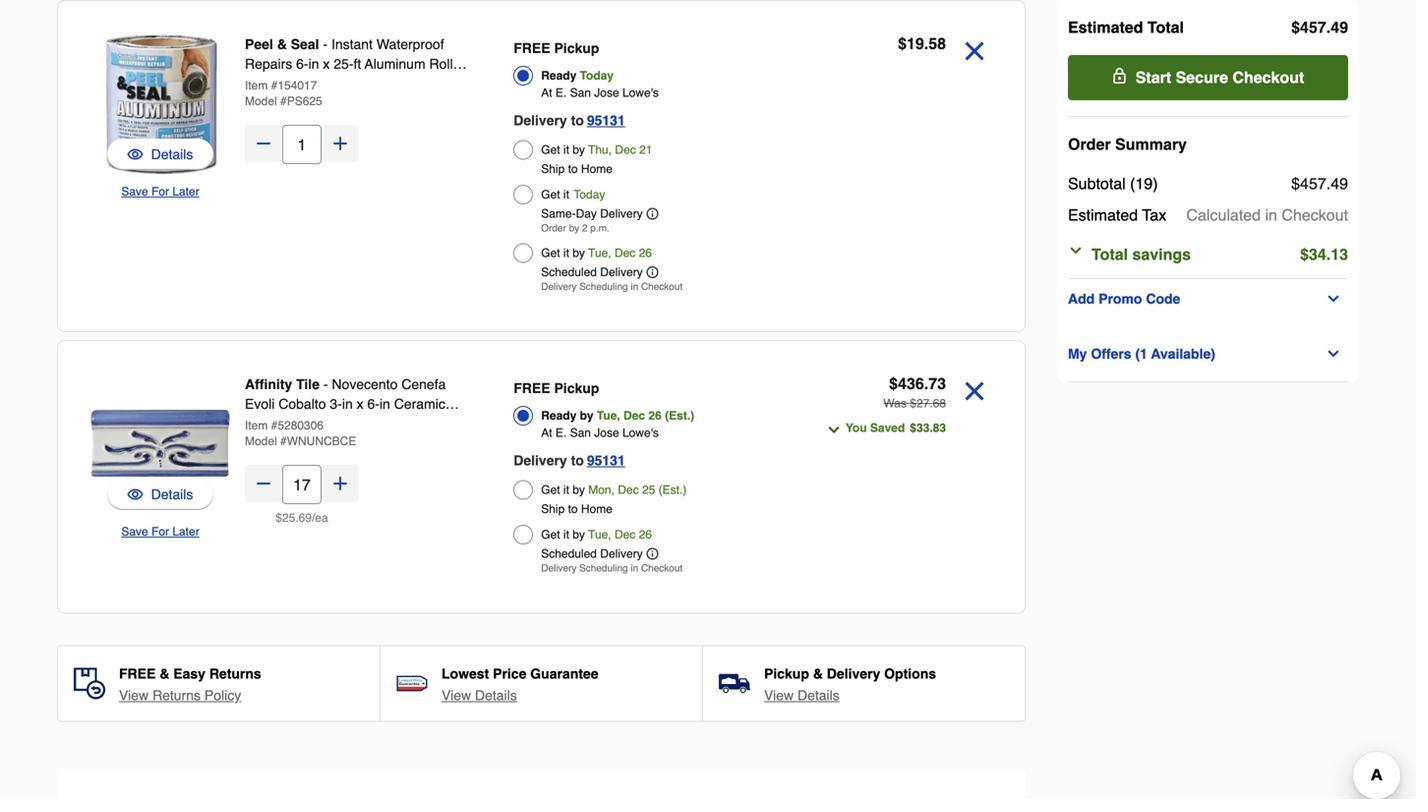 Task type: locate. For each thing, give the bounding box(es) containing it.
0 vertical spatial 457
[[1301, 18, 1327, 36]]

26 for info icon related to scheduled delivery
[[639, 246, 652, 260]]

scheduling down p.m.
[[580, 281, 628, 293]]

1 view details link from the left
[[442, 686, 517, 706]]

1 horizontal spatial returns
[[209, 667, 261, 682]]

1 later from the top
[[173, 185, 199, 199]]

0 horizontal spatial 6-
[[296, 56, 309, 72]]

$ 34 . 13
[[1301, 245, 1349, 264]]

delivery scheduling in checkout down p.m.
[[541, 281, 683, 293]]

bullnose
[[245, 416, 298, 432]]

1 save for later from the top
[[121, 185, 199, 199]]

1 free pickup from the top
[[514, 40, 600, 56]]

0 horizontal spatial view
[[119, 688, 149, 704]]

0 vertical spatial chevron down image
[[1069, 243, 1084, 259]]

order for order by 2 p.m.
[[541, 223, 567, 234]]

delivery inside pickup & delivery options view details
[[827, 667, 881, 682]]

1 delivery scheduling in checkout from the top
[[541, 281, 683, 293]]

1 $ 457 . 49 from the top
[[1292, 18, 1349, 36]]

2 estimated from the top
[[1069, 206, 1139, 224]]

2 vertical spatial pickup
[[765, 667, 810, 682]]

/ea
[[312, 512, 328, 525]]

34
[[1310, 245, 1327, 264]]

95131 button up thu,
[[587, 109, 626, 132]]

returns
[[209, 667, 261, 682], [152, 688, 201, 704]]

in
[[309, 56, 319, 72], [1266, 206, 1278, 224], [631, 281, 639, 293], [342, 397, 353, 412], [380, 397, 390, 412], [631, 563, 639, 575]]

0 horizontal spatial order
[[541, 223, 567, 234]]

1 e. from the top
[[556, 86, 567, 100]]

today up the get it by thu, dec 21
[[580, 69, 614, 83]]

save for later button for flashing
[[121, 182, 199, 202]]

option group for novecento cenefa evoli cobalto 3-in x 6-in ceramic bullnose tile (0.1-sq. ft/ piece)
[[514, 375, 787, 580]]

save for later down quickview icon
[[121, 185, 199, 199]]

2 $ 457 . 49 from the top
[[1292, 175, 1349, 193]]

start secure checkout button
[[1069, 55, 1349, 100]]

Stepper number input field with increment and decrement buttons number field
[[282, 125, 322, 164], [282, 465, 322, 505]]

0 vertical spatial item
[[245, 79, 268, 92]]

1 vertical spatial jose
[[595, 427, 619, 440]]

get down order by 2 p.m.
[[541, 246, 560, 260]]

lowe's for novecento cenefa evoli cobalto 3-in x 6-in ceramic bullnose tile (0.1-sq. ft/ piece)
[[623, 427, 659, 440]]

1 vertical spatial stepper number input field with increment and decrement buttons number field
[[282, 465, 322, 505]]

ship to home
[[541, 162, 613, 176], [541, 503, 613, 517]]

stepper number input field with increment and decrement buttons number field for minus image
[[282, 125, 322, 164]]

scheduled down order by 2 p.m.
[[541, 266, 597, 279]]

it
[[564, 143, 570, 157], [564, 188, 570, 202], [564, 246, 570, 260], [564, 484, 570, 497], [564, 528, 570, 542]]

jose
[[595, 86, 619, 100], [595, 427, 619, 440]]

1 horizontal spatial order
[[1069, 135, 1111, 153]]

jose down ready today
[[595, 86, 619, 100]]

tue, up get it by mon, dec 25 (est.)
[[597, 409, 621, 423]]

total
[[1148, 18, 1185, 36], [1092, 245, 1129, 264]]

get for same-day delivery's info icon
[[541, 188, 560, 202]]

1 vertical spatial 26
[[649, 409, 662, 423]]

1 delivery to 95131 from the top
[[514, 113, 626, 128]]

remove item image right 58 on the top of page
[[958, 34, 992, 68]]

code
[[1147, 291, 1181, 307]]

free up ready by tue, dec 26 (est.)
[[514, 381, 551, 397]]

view details link for view
[[765, 686, 840, 706]]

1 item from the top
[[245, 79, 268, 92]]

it left thu,
[[564, 143, 570, 157]]

model inside "item #154017 model #ps625"
[[245, 94, 277, 108]]

tile up #wnuncbce at the left of page
[[302, 416, 323, 432]]

26 up get it by mon, dec 25 (est.)
[[649, 409, 662, 423]]

0 vertical spatial $ 457 . 49
[[1292, 18, 1349, 36]]

tile
[[296, 377, 320, 393], [302, 416, 323, 432]]

0 vertical spatial returns
[[209, 667, 261, 682]]

quickview image
[[128, 145, 143, 164]]

in down seal
[[309, 56, 319, 72]]

0 vertical spatial home
[[581, 162, 613, 176]]

457 for subtotal (19)
[[1301, 175, 1327, 193]]

1 vertical spatial at
[[541, 427, 553, 440]]

1 jose from the top
[[595, 86, 619, 100]]

it up 'same-' on the left top of page
[[564, 188, 570, 202]]

0 vertical spatial later
[[173, 185, 199, 199]]

ready for ceramic
[[541, 409, 577, 423]]

2 at from the top
[[541, 427, 553, 440]]

2 get from the top
[[541, 188, 560, 202]]

1 get it by tue, dec 26 from the top
[[541, 246, 652, 260]]

for down novecento cenefa evoli cobalto 3-in x 6-in ceramic bullnose tile (0.1-sq. ft/ piece) "image"
[[152, 525, 169, 539]]

to
[[571, 113, 584, 128], [568, 162, 578, 176], [571, 453, 584, 469], [568, 503, 578, 517]]

1 info image from the top
[[647, 208, 659, 220]]

available)
[[1152, 346, 1216, 362]]

chevron down image for my offers (1 available)
[[1327, 346, 1342, 362]]

save for later
[[121, 185, 199, 199], [121, 525, 199, 539]]

for
[[152, 185, 169, 199], [152, 525, 169, 539]]

2 save from the top
[[121, 525, 148, 539]]

to up the get it by thu, dec 21
[[571, 113, 584, 128]]

delivery left info image
[[600, 548, 643, 561]]

at for novecento cenefa evoli cobalto 3-in x 6-in ceramic bullnose tile (0.1-sq. ft/ piece)
[[541, 427, 553, 440]]

0 vertical spatial 6-
[[296, 56, 309, 72]]

1 scheduling from the top
[[580, 281, 628, 293]]

scheduling for info icon related to scheduled delivery
[[580, 281, 628, 293]]

1 remove item image from the top
[[958, 34, 992, 68]]

& inside free & easy returns view returns policy
[[160, 667, 170, 682]]

details button
[[107, 139, 214, 170], [128, 145, 193, 164], [107, 479, 214, 511], [128, 485, 193, 505]]

save down quickview image
[[121, 525, 148, 539]]

0 vertical spatial order
[[1069, 135, 1111, 153]]

later down novecento cenefa evoli cobalto 3-in x 6-in ceramic bullnose tile (0.1-sq. ft/ piece) "image"
[[173, 525, 199, 539]]

95131 up thu,
[[587, 113, 626, 128]]

novecento
[[332, 377, 398, 393]]

tue, down mon,
[[589, 528, 612, 542]]

1 vertical spatial item
[[245, 419, 268, 433]]

2 later from the top
[[173, 525, 199, 539]]

2 view from the left
[[442, 688, 471, 704]]

0 horizontal spatial x
[[323, 56, 330, 72]]

0 vertical spatial option group
[[514, 34, 787, 298]]

it down order by 2 p.m.
[[564, 246, 570, 260]]

save
[[121, 185, 148, 199], [121, 525, 148, 539]]

26 up info image
[[639, 528, 652, 542]]

save for later button
[[121, 182, 199, 202], [121, 522, 199, 542]]

0 horizontal spatial view details link
[[442, 686, 517, 706]]

at down ready today
[[541, 86, 553, 100]]

1 vertical spatial info image
[[647, 267, 659, 278]]

0 vertical spatial 25
[[642, 484, 656, 497]]

6- down seal
[[296, 56, 309, 72]]

2 get it by tue, dec 26 from the top
[[541, 528, 652, 542]]

0 vertical spatial estimated
[[1069, 18, 1144, 36]]

2 lowe's from the top
[[623, 427, 659, 440]]

today up same-day delivery
[[574, 188, 605, 202]]

san down ready today
[[570, 86, 591, 100]]

subtotal (19)
[[1069, 175, 1159, 193]]

1 save for later button from the top
[[121, 182, 199, 202]]

0 vertical spatial ready
[[541, 69, 577, 83]]

1 vertical spatial lowe's
[[623, 427, 659, 440]]

0 vertical spatial get it by tue, dec 26
[[541, 246, 652, 260]]

1 vertical spatial save for later
[[121, 525, 199, 539]]

x inside novecento cenefa evoli cobalto 3-in x 6-in ceramic bullnose tile (0.1-sq. ft/ piece)
[[357, 397, 364, 412]]

2 delivery scheduling in checkout from the top
[[541, 563, 683, 575]]

5 get from the top
[[541, 528, 560, 542]]

0 vertical spatial 26
[[639, 246, 652, 260]]

1 horizontal spatial view details link
[[765, 686, 840, 706]]

item inside "item #154017 model #ps625"
[[245, 79, 268, 92]]

ship down get it by mon, dec 25 (est.)
[[541, 503, 565, 517]]

1 vertical spatial pickup
[[554, 381, 600, 397]]

2 at e. san jose lowe's from the top
[[541, 427, 659, 440]]

scheduling down mon,
[[580, 563, 628, 575]]

2 info image from the top
[[647, 267, 659, 278]]

ready up get it by mon, dec 25 (est.)
[[541, 409, 577, 423]]

(0.1-
[[327, 416, 355, 432]]

1 vertical spatial free pickup
[[514, 381, 600, 397]]

2 scheduling from the top
[[580, 563, 628, 575]]

0 vertical spatial scheduling
[[580, 281, 628, 293]]

0 vertical spatial tue,
[[589, 246, 612, 260]]

457 for estimated total
[[1301, 18, 1327, 36]]

0 vertical spatial at e. san jose lowe's
[[541, 86, 659, 100]]

view inside pickup & delivery options view details
[[765, 688, 794, 704]]

lowest
[[442, 667, 489, 682]]

2 ready from the top
[[541, 409, 577, 423]]

1 for from the top
[[152, 185, 169, 199]]

0 vertical spatial info image
[[647, 208, 659, 220]]

0 vertical spatial remove item image
[[958, 34, 992, 68]]

checkout
[[1233, 68, 1305, 87], [1282, 206, 1349, 224], [641, 281, 683, 293], [641, 563, 683, 575]]

$ left 58 on the top of page
[[898, 34, 907, 53]]

$ right was
[[910, 397, 917, 411]]

0 vertical spatial 95131 button
[[587, 109, 626, 132]]

1 vertical spatial get it by tue, dec 26
[[541, 528, 652, 542]]

1 scheduled from the top
[[541, 266, 597, 279]]

1 save from the top
[[121, 185, 148, 199]]

2 vertical spatial chevron down image
[[1327, 346, 1342, 362]]

2 95131 button from the top
[[587, 449, 626, 473]]

6- down novecento at top left
[[367, 397, 380, 412]]

0 vertical spatial at
[[541, 86, 553, 100]]

0 vertical spatial ship
[[541, 162, 565, 176]]

lowe's down ready by tue, dec 26 (est.)
[[623, 427, 659, 440]]

checkout inside button
[[1233, 68, 1305, 87]]

2 save for later button from the top
[[121, 522, 199, 542]]

2 vertical spatial free
[[119, 667, 156, 682]]

1 model from the top
[[245, 94, 277, 108]]

-
[[323, 36, 328, 52], [324, 377, 328, 393]]

get left mon,
[[541, 484, 560, 497]]

free pickup up ready today
[[514, 40, 600, 56]]

3 view from the left
[[765, 688, 794, 704]]

- up cobalto
[[324, 377, 328, 393]]

1 horizontal spatial x
[[357, 397, 364, 412]]

6- inside novecento cenefa evoli cobalto 3-in x 6-in ceramic bullnose tile (0.1-sq. ft/ piece)
[[367, 397, 380, 412]]

option group for instant waterproof repairs 6-in x 25-ft aluminum roll flashing
[[514, 34, 787, 298]]

95131 button for novecento cenefa evoli cobalto 3-in x 6-in ceramic bullnose tile (0.1-sq. ft/ piece)
[[587, 449, 626, 473]]

1 vertical spatial order
[[541, 223, 567, 234]]

0 vertical spatial save for later
[[121, 185, 199, 199]]

add
[[1069, 291, 1095, 307]]

at e. san jose lowe's for novecento cenefa evoli cobalto 3-in x 6-in ceramic bullnose tile (0.1-sq. ft/ piece)
[[541, 427, 659, 440]]

model down flashing
[[245, 94, 277, 108]]

1 457 from the top
[[1301, 18, 1327, 36]]

3 get from the top
[[541, 246, 560, 260]]

1 vertical spatial option group
[[514, 375, 787, 580]]

ready
[[541, 69, 577, 83], [541, 409, 577, 423]]

ship to home up get it today
[[541, 162, 613, 176]]

get it by tue, dec 26
[[541, 246, 652, 260], [541, 528, 652, 542]]

2 free pickup from the top
[[514, 381, 600, 397]]

free pickup
[[514, 40, 600, 56], [514, 381, 600, 397]]

by down order by 2 p.m.
[[573, 246, 585, 260]]

0 vertical spatial scheduled
[[541, 266, 597, 279]]

at e. san jose lowe's
[[541, 86, 659, 100], [541, 427, 659, 440]]

0 horizontal spatial returns
[[152, 688, 201, 704]]

x up sq.
[[357, 397, 364, 412]]

0 vertical spatial x
[[323, 56, 330, 72]]

(1
[[1136, 346, 1148, 362]]

chevron down image for add promo code
[[1327, 291, 1342, 307]]

95131 button up mon,
[[587, 449, 626, 473]]

1 vertical spatial ship to home
[[541, 503, 613, 517]]

free up ready today
[[514, 40, 551, 56]]

0 vertical spatial tile
[[296, 377, 320, 393]]

ship to home for instant waterproof repairs 6-in x 25-ft aluminum roll flashing
[[541, 162, 613, 176]]

2 horizontal spatial view
[[765, 688, 794, 704]]

item inside item #5280306 model #wnuncbce
[[245, 419, 268, 433]]

0 vertical spatial scheduled delivery
[[541, 266, 643, 279]]

save for later button down quickview image
[[121, 522, 199, 542]]

.
[[1327, 18, 1331, 36], [925, 34, 929, 53], [1327, 175, 1331, 193], [1327, 245, 1331, 264], [925, 375, 929, 393], [930, 397, 933, 411], [930, 422, 933, 435], [296, 512, 299, 525]]

1 san from the top
[[570, 86, 591, 100]]

2 scheduled from the top
[[541, 548, 597, 561]]

0 vertical spatial 95131
[[587, 113, 626, 128]]

scheduled
[[541, 266, 597, 279], [541, 548, 597, 561]]

2 home from the top
[[581, 503, 613, 517]]

2 save for later from the top
[[121, 525, 199, 539]]

later
[[173, 185, 199, 199], [173, 525, 199, 539]]

get it by tue, dec 26 down mon,
[[541, 528, 652, 542]]

delivery scheduling in checkout down info image
[[541, 563, 683, 575]]

2 jose from the top
[[595, 427, 619, 440]]

jose down ready by tue, dec 26 (est.)
[[595, 427, 619, 440]]

quickview image
[[128, 485, 143, 505]]

in right calculated at the right
[[1266, 206, 1278, 224]]

stepper number input field with increment and decrement buttons number field for minus icon
[[282, 465, 322, 505]]

$
[[1292, 18, 1301, 36], [898, 34, 907, 53], [1292, 175, 1301, 193], [1301, 245, 1310, 264], [890, 375, 898, 393], [910, 397, 917, 411], [910, 422, 917, 435], [276, 512, 282, 525]]

1 95131 from the top
[[587, 113, 626, 128]]

2 ship from the top
[[541, 503, 565, 517]]

1 vertical spatial tile
[[302, 416, 323, 432]]

total down estimated tax
[[1092, 245, 1129, 264]]

0 vertical spatial delivery scheduling in checkout
[[541, 281, 683, 293]]

(est.)
[[665, 409, 695, 423], [659, 484, 687, 497]]

x left 25-
[[323, 56, 330, 72]]

home down the get it by thu, dec 21
[[581, 162, 613, 176]]

1 ready from the top
[[541, 69, 577, 83]]

repairs
[[245, 56, 292, 72]]

6-
[[296, 56, 309, 72], [367, 397, 380, 412]]

today
[[580, 69, 614, 83], [574, 188, 605, 202]]

scheduled down mon,
[[541, 548, 597, 561]]

1 vertical spatial save for later button
[[121, 522, 199, 542]]

view
[[119, 688, 149, 704], [442, 688, 471, 704], [765, 688, 794, 704]]

delivery down p.m.
[[600, 266, 643, 279]]

1 49 from the top
[[1331, 18, 1349, 36]]

mon,
[[589, 484, 615, 497]]

1 vertical spatial home
[[581, 503, 613, 517]]

item down evoli
[[245, 419, 268, 433]]

save for later button down quickview icon
[[121, 182, 199, 202]]

info image
[[647, 208, 659, 220], [647, 267, 659, 278]]

0 vertical spatial save for later button
[[121, 182, 199, 202]]

e. down ready by tue, dec 26 (est.)
[[556, 427, 567, 440]]

69
[[299, 512, 312, 525]]

1 vertical spatial x
[[357, 397, 364, 412]]

1 vertical spatial scheduled
[[541, 548, 597, 561]]

26
[[639, 246, 652, 260], [649, 409, 662, 423], [639, 528, 652, 542]]

2 scheduled delivery from the top
[[541, 548, 643, 561]]

1 vertical spatial 457
[[1301, 175, 1327, 193]]

view details link
[[442, 686, 517, 706], [765, 686, 840, 706]]

49
[[1331, 18, 1349, 36], [1331, 175, 1349, 193]]

returns down easy
[[152, 688, 201, 704]]

0 vertical spatial e.
[[556, 86, 567, 100]]

chevron down image inside my offers (1 available) link
[[1327, 346, 1342, 362]]

delivery up get it by mon, dec 25 (est.)
[[514, 453, 567, 469]]

1 vertical spatial e.
[[556, 427, 567, 440]]

scheduled delivery down 2
[[541, 266, 643, 279]]

1 ship from the top
[[541, 162, 565, 176]]

get it by tue, dec 26 down p.m.
[[541, 246, 652, 260]]

delivery down ready today
[[514, 113, 567, 128]]

by up mon,
[[580, 409, 594, 423]]

0 vertical spatial (est.)
[[665, 409, 695, 423]]

1 vertical spatial $ 457 . 49
[[1292, 175, 1349, 193]]

ship to home for novecento cenefa evoli cobalto 3-in x 6-in ceramic bullnose tile (0.1-sq. ft/ piece)
[[541, 503, 613, 517]]

item for flashing
[[245, 79, 268, 92]]

delivery to 95131 for novecento cenefa evoli cobalto 3-in x 6-in ceramic bullnose tile (0.1-sq. ft/ piece)
[[514, 453, 626, 469]]

tue, down p.m.
[[589, 246, 612, 260]]

& left easy
[[160, 667, 170, 682]]

95131 up mon,
[[587, 453, 626, 469]]

1 vertical spatial chevron down image
[[1327, 291, 1342, 307]]

at e. san jose lowe's for instant waterproof repairs 6-in x 25-ft aluminum roll flashing
[[541, 86, 659, 100]]

0 vertical spatial model
[[245, 94, 277, 108]]

estimated up secure icon
[[1069, 18, 1144, 36]]

2 san from the top
[[570, 427, 591, 440]]

3 it from the top
[[564, 246, 570, 260]]

2 for from the top
[[152, 525, 169, 539]]

ship to home down mon,
[[541, 503, 613, 517]]

83
[[933, 422, 947, 435]]

$ up was
[[890, 375, 898, 393]]

1 vertical spatial returns
[[152, 688, 201, 704]]

1 ship to home from the top
[[541, 162, 613, 176]]

0 vertical spatial free
[[514, 40, 551, 56]]

0 vertical spatial lowe's
[[623, 86, 659, 100]]

$ 457 . 49 for total
[[1292, 18, 1349, 36]]

1 at e. san jose lowe's from the top
[[541, 86, 659, 100]]

delivery to 95131
[[514, 113, 626, 128], [514, 453, 626, 469]]

san for novecento cenefa evoli cobalto 3-in x 6-in ceramic bullnose tile (0.1-sq. ft/ piece)
[[570, 427, 591, 440]]

calculated
[[1187, 206, 1261, 224]]

26 down same-day delivery
[[639, 246, 652, 260]]

0 horizontal spatial &
[[160, 667, 170, 682]]

stepper number input field with increment and decrement buttons number field up $ 25 . 69 /ea
[[282, 465, 322, 505]]

item for bullnose
[[245, 419, 268, 433]]

33
[[917, 422, 930, 435]]

pickup & delivery options view details
[[765, 667, 937, 704]]

dec down same-day delivery
[[615, 246, 636, 260]]

0 vertical spatial for
[[152, 185, 169, 199]]

view details link for details
[[442, 686, 517, 706]]

chevron down image
[[1069, 243, 1084, 259], [1327, 291, 1342, 307], [1327, 346, 1342, 362]]

2 remove item image from the top
[[958, 375, 992, 408]]

2 option group from the top
[[514, 375, 787, 580]]

lowe's up 21
[[623, 86, 659, 100]]

save down quickview icon
[[121, 185, 148, 199]]

at
[[541, 86, 553, 100], [541, 427, 553, 440]]

& inside pickup & delivery options view details
[[813, 667, 823, 682]]

2 delivery to 95131 from the top
[[514, 453, 626, 469]]

1 home from the top
[[581, 162, 613, 176]]

x inside instant waterproof repairs 6-in x 25-ft aluminum roll flashing
[[323, 56, 330, 72]]

ready up the get it by thu, dec 21
[[541, 69, 577, 83]]

e. down ready today
[[556, 86, 567, 100]]

1 vertical spatial remove item image
[[958, 375, 992, 408]]

offers
[[1092, 346, 1132, 362]]

later for instant waterproof repairs 6-in x 25-ft aluminum roll flashing
[[173, 185, 199, 199]]

1 scheduled delivery from the top
[[541, 266, 643, 279]]

1 option group from the top
[[514, 34, 787, 298]]

get
[[541, 143, 560, 157], [541, 188, 560, 202], [541, 246, 560, 260], [541, 484, 560, 497], [541, 528, 560, 542]]

dec right mon,
[[618, 484, 639, 497]]

1 vertical spatial later
[[173, 525, 199, 539]]

2 horizontal spatial &
[[813, 667, 823, 682]]

home down mon,
[[581, 503, 613, 517]]

2 457 from the top
[[1301, 175, 1327, 193]]

saved
[[871, 422, 905, 435]]

view inside free & easy returns view returns policy
[[119, 688, 149, 704]]

sq.
[[355, 416, 374, 432]]

thu,
[[589, 143, 612, 157]]

0 vertical spatial save
[[121, 185, 148, 199]]

get left thu,
[[541, 143, 560, 157]]

delivery
[[514, 113, 567, 128], [600, 207, 643, 221], [600, 266, 643, 279], [541, 281, 577, 293], [514, 453, 567, 469], [600, 548, 643, 561], [541, 563, 577, 575], [827, 667, 881, 682]]

2 model from the top
[[245, 435, 277, 449]]

1 estimated from the top
[[1069, 18, 1144, 36]]

1 stepper number input field with increment and decrement buttons number field from the top
[[282, 125, 322, 164]]

1 vertical spatial ship
[[541, 503, 565, 517]]

1 95131 button from the top
[[587, 109, 626, 132]]

1 vertical spatial model
[[245, 435, 277, 449]]

returns up the policy
[[209, 667, 261, 682]]

model inside item #5280306 model #wnuncbce
[[245, 435, 277, 449]]

for for bullnose
[[152, 525, 169, 539]]

2 stepper number input field with increment and decrement buttons number field from the top
[[282, 465, 322, 505]]

#154017
[[271, 79, 317, 92]]

$ 457 . 49
[[1292, 18, 1349, 36], [1292, 175, 1349, 193]]

1 vertical spatial delivery to 95131
[[514, 453, 626, 469]]

ship
[[541, 162, 565, 176], [541, 503, 565, 517]]

49 for estimated total
[[1331, 18, 1349, 36]]

free pickup for ceramic
[[514, 381, 600, 397]]

1 horizontal spatial total
[[1148, 18, 1185, 36]]

policy
[[205, 688, 241, 704]]

0 vertical spatial ship to home
[[541, 162, 613, 176]]

49 for subtotal (19)
[[1331, 175, 1349, 193]]

tue,
[[589, 246, 612, 260], [597, 409, 621, 423], [589, 528, 612, 542]]

2 ship to home from the top
[[541, 503, 613, 517]]

2 49 from the top
[[1331, 175, 1349, 193]]

1 horizontal spatial &
[[277, 36, 287, 52]]

p.m.
[[591, 223, 610, 234]]

novecento cenefa evoli cobalto 3-in x 6-in ceramic bullnose tile (0.1-sq. ft/ piece) image
[[90, 373, 231, 515]]

remove item image
[[958, 34, 992, 68], [958, 375, 992, 408]]

delivery left options at bottom
[[827, 667, 881, 682]]

plus image
[[331, 474, 350, 494]]

1 lowe's from the top
[[623, 86, 659, 100]]

chevron down image inside add promo code link
[[1327, 291, 1342, 307]]

get up 'same-' on the left top of page
[[541, 188, 560, 202]]

save for later button for bullnose
[[121, 522, 199, 542]]

order up subtotal at the top of the page
[[1069, 135, 1111, 153]]

1 horizontal spatial view
[[442, 688, 471, 704]]

1 vertical spatial 6-
[[367, 397, 380, 412]]

2 e. from the top
[[556, 427, 567, 440]]

free up view returns policy link
[[119, 667, 156, 682]]

& left options at bottom
[[813, 667, 823, 682]]

stepper number input field with increment and decrement buttons number field right minus image
[[282, 125, 322, 164]]

1 vertical spatial 95131
[[587, 453, 626, 469]]

option group
[[514, 34, 787, 298], [514, 375, 787, 580]]

1 vertical spatial free
[[514, 381, 551, 397]]

delivery to 95131 up mon,
[[514, 453, 626, 469]]

2 view details link from the left
[[765, 686, 840, 706]]

1 vertical spatial for
[[152, 525, 169, 539]]

plus image
[[331, 134, 350, 153]]

delivery to 95131 for instant waterproof repairs 6-in x 25-ft aluminum roll flashing
[[514, 113, 626, 128]]

estimated
[[1069, 18, 1144, 36], [1069, 206, 1139, 224]]

pickup
[[554, 40, 600, 56], [554, 381, 600, 397], [765, 667, 810, 682]]

order
[[1069, 135, 1111, 153], [541, 223, 567, 234]]

save for later down quickview image
[[121, 525, 199, 539]]

1 view from the left
[[119, 688, 149, 704]]

x
[[323, 56, 330, 72], [357, 397, 364, 412]]

2 item from the top
[[245, 419, 268, 433]]

6- inside instant waterproof repairs 6-in x 25-ft aluminum roll flashing
[[296, 56, 309, 72]]

1 at from the top
[[541, 86, 553, 100]]

& right peel
[[277, 36, 287, 52]]

info image for same-day delivery
[[647, 208, 659, 220]]

scheduled delivery left info image
[[541, 548, 643, 561]]

get it by mon, dec 25 (est.)
[[541, 484, 687, 497]]

& for pickup
[[813, 667, 823, 682]]

0 vertical spatial pickup
[[554, 40, 600, 56]]

dec
[[615, 143, 636, 157], [615, 246, 636, 260], [624, 409, 646, 423], [618, 484, 639, 497], [615, 528, 636, 542]]

view returns policy link
[[119, 686, 241, 706]]

tile up cobalto
[[296, 377, 320, 393]]

2 95131 from the top
[[587, 453, 626, 469]]

home for instant waterproof repairs 6-in x 25-ft aluminum roll flashing
[[581, 162, 613, 176]]

ship for instant waterproof repairs 6-in x 25-ft aluminum roll flashing
[[541, 162, 565, 176]]

1 vertical spatial save
[[121, 525, 148, 539]]

in up ft/
[[380, 397, 390, 412]]



Task type: vqa. For each thing, say whether or not it's contained in the screenshot.
the bottom quickview Image
yes



Task type: describe. For each thing, give the bounding box(es) containing it.
$ up calculated in checkout
[[1292, 175, 1301, 193]]

order for order summary
[[1069, 135, 1111, 153]]

save for bullnose
[[121, 525, 148, 539]]

my offers (1 available)
[[1069, 346, 1216, 362]]

roll
[[430, 56, 453, 72]]

model for bullnose
[[245, 435, 277, 449]]

jose for instant waterproof repairs 6-in x 25-ft aluminum roll flashing
[[595, 86, 619, 100]]

you
[[846, 422, 867, 435]]

1 vertical spatial tue,
[[597, 409, 621, 423]]

peel & seal -
[[245, 36, 332, 52]]

21
[[640, 143, 653, 157]]

order summary
[[1069, 135, 1188, 153]]

view for free & easy returns view returns policy
[[119, 688, 149, 704]]

you saved $ 33 . 83
[[846, 422, 947, 435]]

$ left 13
[[1301, 245, 1310, 264]]

$ 436 . 73 was $ 27 . 68
[[884, 375, 947, 411]]

ft/
[[377, 416, 389, 432]]

2 - from the top
[[324, 377, 328, 393]]

free & easy returns view returns policy
[[119, 667, 261, 704]]

view inside lowest price guarantee view details
[[442, 688, 471, 704]]

get for info image
[[541, 528, 560, 542]]

1 get from the top
[[541, 143, 560, 157]]

at for instant waterproof repairs 6-in x 25-ft aluminum roll flashing
[[541, 86, 553, 100]]

95131 for instant waterproof repairs 6-in x 25-ft aluminum roll flashing
[[587, 113, 626, 128]]

for for flashing
[[152, 185, 169, 199]]

flashing
[[245, 76, 297, 92]]

remove item image for novecento cenefa evoli cobalto 3-in x 6-in ceramic bullnose tile (0.1-sq. ft/ piece)
[[958, 375, 992, 408]]

delivery up p.m.
[[600, 207, 643, 221]]

ceramic
[[394, 397, 446, 412]]

promo
[[1099, 291, 1143, 307]]

by left 2
[[569, 223, 580, 234]]

scheduled for info image
[[541, 548, 597, 561]]

436
[[898, 375, 925, 393]]

dec down get it by mon, dec 25 (est.)
[[615, 528, 636, 542]]

& for free
[[160, 667, 170, 682]]

$ 25 . 69 /ea
[[276, 512, 328, 525]]

1 vertical spatial (est.)
[[659, 484, 687, 497]]

in down same-day delivery
[[631, 281, 639, 293]]

affinity tile -
[[245, 377, 332, 393]]

1 vertical spatial total
[[1092, 245, 1129, 264]]

#5280306
[[271, 419, 324, 433]]

2
[[582, 223, 588, 234]]

add promo code link
[[1069, 287, 1349, 311]]

calculated in checkout
[[1187, 206, 1349, 224]]

details inside lowest price guarantee view details
[[475, 688, 517, 704]]

delivery scheduling in checkout for info image
[[541, 563, 683, 575]]

minus image
[[254, 134, 274, 153]]

subtotal
[[1069, 175, 1126, 193]]

san for instant waterproof repairs 6-in x 25-ft aluminum roll flashing
[[570, 86, 591, 100]]

piece)
[[393, 416, 432, 432]]

cobalto
[[279, 397, 326, 412]]

scheduling for info image
[[580, 563, 628, 575]]

home for novecento cenefa evoli cobalto 3-in x 6-in ceramic bullnose tile (0.1-sq. ft/ piece)
[[581, 503, 613, 517]]

to up get it by mon, dec 25 (est.)
[[571, 453, 584, 469]]

item #5280306 model #wnuncbce
[[245, 419, 357, 449]]

pickup inside pickup & delivery options view details
[[765, 667, 810, 682]]

estimated total
[[1069, 18, 1185, 36]]

secure image
[[1113, 68, 1128, 84]]

savings
[[1133, 245, 1192, 264]]

instant
[[332, 36, 373, 52]]

item #154017 model #ps625
[[245, 79, 322, 108]]

waterproof
[[377, 36, 444, 52]]

by left thu,
[[573, 143, 585, 157]]

dec left 21
[[615, 143, 636, 157]]

1 - from the top
[[323, 36, 328, 52]]

same-day delivery
[[541, 207, 643, 221]]

add promo code
[[1069, 291, 1181, 307]]

seal
[[291, 36, 319, 52]]

get it by thu, dec 21
[[541, 143, 653, 157]]

58
[[929, 34, 947, 53]]

3-
[[330, 397, 342, 412]]

novecento cenefa evoli cobalto 3-in x 6-in ceramic bullnose tile (0.1-sq. ft/ piece)
[[245, 377, 446, 432]]

e. for instant waterproof repairs 6-in x 25-ft aluminum roll flashing
[[556, 86, 567, 100]]

5 it from the top
[[564, 528, 570, 542]]

cenefa
[[402, 377, 446, 393]]

was
[[884, 397, 907, 411]]

free pickup for roll
[[514, 40, 600, 56]]

options
[[885, 667, 937, 682]]

1 it from the top
[[564, 143, 570, 157]]

& for peel
[[277, 36, 287, 52]]

ready by tue, dec 26 (est.)
[[541, 409, 695, 423]]

get for info icon related to scheduled delivery
[[541, 246, 560, 260]]

later for novecento cenefa evoli cobalto 3-in x 6-in ceramic bullnose tile (0.1-sq. ft/ piece)
[[173, 525, 199, 539]]

estimated tax
[[1069, 206, 1167, 224]]

details inside pickup & delivery options view details
[[798, 688, 840, 704]]

4 it from the top
[[564, 484, 570, 497]]

in inside instant waterproof repairs 6-in x 25-ft aluminum roll flashing
[[309, 56, 319, 72]]

lowest price guarantee view details
[[442, 667, 599, 704]]

affinity
[[245, 377, 292, 393]]

2 vertical spatial tue,
[[589, 528, 612, 542]]

delivery scheduling in checkout for info icon related to scheduled delivery
[[541, 281, 683, 293]]

free inside free & easy returns view returns policy
[[119, 667, 156, 682]]

order by 2 p.m.
[[541, 223, 610, 234]]

26 for info image
[[639, 528, 652, 542]]

$ right saved
[[910, 422, 917, 435]]

ready for roll
[[541, 69, 577, 83]]

tax
[[1143, 206, 1167, 224]]

evoli
[[245, 397, 275, 412]]

68
[[933, 397, 947, 411]]

95131 button for instant waterproof repairs 6-in x 25-ft aluminum roll flashing
[[587, 109, 626, 132]]

peel
[[245, 36, 273, 52]]

to down get it by mon, dec 25 (est.)
[[568, 503, 578, 517]]

jose for novecento cenefa evoli cobalto 3-in x 6-in ceramic bullnose tile (0.1-sq. ft/ piece)
[[595, 427, 619, 440]]

0 vertical spatial today
[[580, 69, 614, 83]]

$ 457 . 49 for (19)
[[1292, 175, 1349, 193]]

4 get from the top
[[541, 484, 560, 497]]

save for later for novecento cenefa evoli cobalto 3-in x 6-in ceramic bullnose tile (0.1-sq. ft/ piece)
[[121, 525, 199, 539]]

pickup for roll
[[554, 40, 600, 56]]

get it today
[[541, 188, 605, 202]]

e. for novecento cenefa evoli cobalto 3-in x 6-in ceramic bullnose tile (0.1-sq. ft/ piece)
[[556, 427, 567, 440]]

summary
[[1116, 135, 1188, 153]]

ship for novecento cenefa evoli cobalto 3-in x 6-in ceramic bullnose tile (0.1-sq. ft/ piece)
[[541, 503, 565, 517]]

in down get it by mon, dec 25 (est.)
[[631, 563, 639, 575]]

free for roll
[[514, 40, 551, 56]]

ft
[[354, 56, 361, 72]]

0 vertical spatial total
[[1148, 18, 1185, 36]]

aluminum
[[365, 56, 426, 72]]

pickup for ceramic
[[554, 381, 600, 397]]

save for later for instant waterproof repairs 6-in x 25-ft aluminum roll flashing
[[121, 185, 199, 199]]

model for flashing
[[245, 94, 277, 108]]

25-
[[334, 56, 354, 72]]

my offers (1 available) link
[[1069, 342, 1349, 366]]

start
[[1136, 68, 1172, 87]]

25 inside option group
[[642, 484, 656, 497]]

(19)
[[1131, 175, 1159, 193]]

95131 for novecento cenefa evoli cobalto 3-in x 6-in ceramic bullnose tile (0.1-sq. ft/ piece)
[[587, 453, 626, 469]]

total savings
[[1092, 245, 1192, 264]]

info image
[[647, 549, 659, 560]]

estimated for estimated total
[[1069, 18, 1144, 36]]

by left mon,
[[573, 484, 585, 497]]

1 vertical spatial today
[[574, 188, 605, 202]]

tile inside novecento cenefa evoli cobalto 3-in x 6-in ceramic bullnose tile (0.1-sq. ft/ piece)
[[302, 416, 323, 432]]

delivery down order by 2 p.m.
[[541, 281, 577, 293]]

save for flashing
[[121, 185, 148, 199]]

instant waterproof repairs 6-in x 25-ft aluminum roll flashing image
[[90, 32, 231, 174]]

by down get it by mon, dec 25 (est.)
[[573, 528, 585, 542]]

info image for scheduled delivery
[[647, 267, 659, 278]]

remove item image for instant waterproof repairs 6-in x 25-ft aluminum roll flashing
[[958, 34, 992, 68]]

get it by tue, dec 26 for info image
[[541, 528, 652, 542]]

$ up start secure checkout
[[1292, 18, 1301, 36]]

to up get it today
[[568, 162, 578, 176]]

guarantee
[[531, 667, 599, 682]]

lowe's for instant waterproof repairs 6-in x 25-ft aluminum roll flashing
[[623, 86, 659, 100]]

easy
[[173, 667, 206, 682]]

in up (0.1-
[[342, 397, 353, 412]]

instant waterproof repairs 6-in x 25-ft aluminum roll flashing
[[245, 36, 453, 92]]

minus image
[[254, 474, 274, 494]]

chevron down image
[[826, 423, 842, 438]]

ready today
[[541, 69, 614, 83]]

my
[[1069, 346, 1088, 362]]

free for ceramic
[[514, 381, 551, 397]]

estimated for estimated tax
[[1069, 206, 1139, 224]]

0 horizontal spatial 25
[[282, 512, 296, 525]]

#wnuncbce
[[280, 435, 357, 449]]

2 it from the top
[[564, 188, 570, 202]]

73
[[929, 375, 947, 393]]

day
[[576, 207, 597, 221]]

delivery down get it by mon, dec 25 (est.)
[[541, 563, 577, 575]]

same-
[[541, 207, 576, 221]]

19
[[907, 34, 925, 53]]

start secure checkout
[[1136, 68, 1305, 87]]

secure
[[1176, 68, 1229, 87]]

$ left 69
[[276, 512, 282, 525]]

scheduled for info icon related to scheduled delivery
[[541, 266, 597, 279]]

price
[[493, 667, 527, 682]]

27
[[917, 397, 930, 411]]

$ 19 . 58
[[898, 34, 947, 53]]

view for pickup & delivery options view details
[[765, 688, 794, 704]]

#ps625
[[280, 94, 322, 108]]

get it by tue, dec 26 for info icon related to scheduled delivery
[[541, 246, 652, 260]]

dec up get it by mon, dec 25 (est.)
[[624, 409, 646, 423]]



